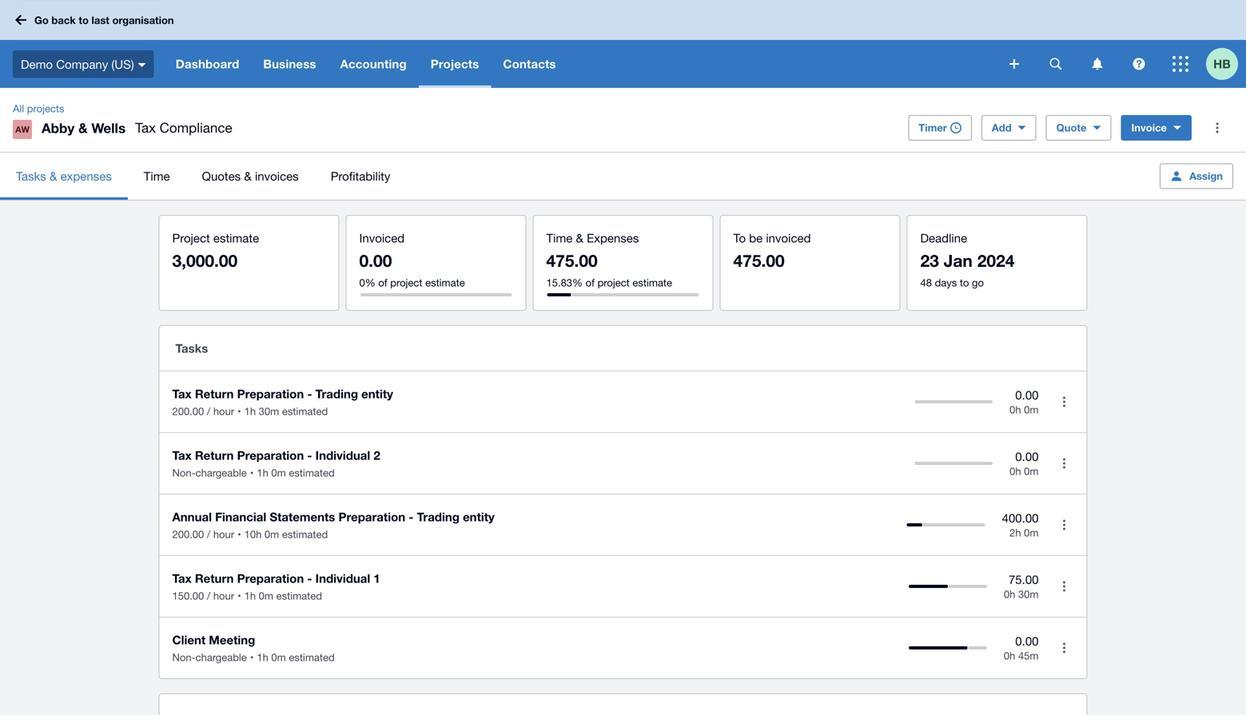 Task type: vqa. For each thing, say whether or not it's contained in the screenshot.
the middle 50.00
no



Task type: locate. For each thing, give the bounding box(es) containing it.
individual left 1
[[316, 572, 370, 586]]

& for time
[[576, 231, 584, 245]]

preparation
[[237, 387, 304, 401], [237, 448, 304, 463], [339, 510, 405, 524], [237, 572, 304, 586]]

200.00
[[172, 405, 204, 418], [172, 528, 204, 541]]

tax inside tax return preparation - individual 2 non-chargeable • 1h 0m estimated
[[172, 448, 192, 463]]

hour up tax return preparation - individual 2 non-chargeable • 1h 0m estimated
[[213, 405, 234, 418]]

more options image for client meeting
[[1048, 632, 1080, 664]]

& inside quotes & invoices link
[[244, 169, 252, 183]]

23
[[921, 251, 939, 271]]

1 / from the top
[[207, 405, 210, 418]]

48
[[921, 277, 932, 289]]

timer
[[919, 122, 947, 134]]

preparation inside tax return preparation - trading entity 200.00 / hour • 1h 30m estimated
[[237, 387, 304, 401]]

0.00
[[359, 251, 392, 271], [1015, 388, 1039, 402], [1015, 450, 1039, 464], [1015, 634, 1039, 648]]

contacts
[[503, 57, 556, 71]]

2 vertical spatial hour
[[213, 590, 234, 602]]

estimated
[[282, 405, 328, 418], [289, 467, 335, 479], [282, 528, 328, 541], [276, 590, 322, 602], [289, 652, 335, 664]]

compliance
[[160, 120, 232, 135]]

0 vertical spatial non-
[[172, 467, 196, 479]]

1 vertical spatial 30m
[[1018, 588, 1039, 601]]

tasks for tasks
[[175, 341, 208, 356]]

0 horizontal spatial estimate
[[213, 231, 259, 245]]

200.00 inside tax return preparation - trading entity 200.00 / hour • 1h 30m estimated
[[172, 405, 204, 418]]

1 vertical spatial non-
[[172, 652, 196, 664]]

1 horizontal spatial svg image
[[1092, 58, 1103, 70]]

1 horizontal spatial estimate
[[425, 277, 465, 289]]

2 hour from the top
[[213, 528, 234, 541]]

go
[[34, 14, 49, 26]]

organisation
[[112, 14, 174, 26]]

0.00 for 2
[[1015, 450, 1039, 464]]

1 horizontal spatial to
[[960, 277, 969, 289]]

trading inside annual financial statements preparation - trading entity 200.00 / hour • 10h 0m estimated
[[417, 510, 460, 524]]

to
[[733, 231, 746, 245]]

200.00 inside annual financial statements preparation - trading entity 200.00 / hour • 10h 0m estimated
[[172, 528, 204, 541]]

of inside invoiced 0.00 0% of project estimate
[[378, 277, 387, 289]]

2 475.00 from the left
[[733, 251, 785, 271]]

1 hour from the top
[[213, 405, 234, 418]]

& inside time & expenses 475.00 15.83% of project estimate
[[576, 231, 584, 245]]

0.00 for entity
[[1015, 388, 1039, 402]]

400.00
[[1002, 511, 1039, 525]]

1 return from the top
[[195, 387, 234, 401]]

quotes & invoices link
[[186, 153, 315, 200]]

3,000.00
[[172, 251, 238, 271]]

tax for tax compliance
[[135, 120, 156, 135]]

projects
[[27, 102, 64, 115]]

2 chargeable from the top
[[196, 652, 247, 664]]

1 horizontal spatial 475.00
[[733, 251, 785, 271]]

• inside client meeting non-chargeable • 1h 0m estimated
[[250, 652, 254, 664]]

1 individual from the top
[[316, 448, 370, 463]]

chargeable
[[196, 467, 247, 479], [196, 652, 247, 664]]

non-
[[172, 467, 196, 479], [172, 652, 196, 664]]

- inside tax return preparation - individual 1 150.00 / hour • 1h 0m estimated
[[307, 572, 312, 586]]

/ inside annual financial statements preparation - trading entity 200.00 / hour • 10h 0m estimated
[[207, 528, 210, 541]]

company
[[56, 57, 108, 71]]

75.00 0h 30m
[[1004, 573, 1039, 601]]

0.00 inside "0.00 0h 45m"
[[1015, 634, 1039, 648]]

timer button
[[908, 115, 972, 141]]

time down tax compliance
[[144, 169, 170, 183]]

non- up annual
[[172, 467, 196, 479]]

& for quotes
[[244, 169, 252, 183]]

dashboard link
[[164, 40, 251, 88]]

& for abby
[[78, 120, 88, 136]]

• up tax return preparation - individual 2 non-chargeable • 1h 0m estimated
[[237, 405, 241, 418]]

& for tasks
[[50, 169, 57, 183]]

0h for entity
[[1010, 404, 1021, 416]]

0m inside client meeting non-chargeable • 1h 0m estimated
[[271, 652, 286, 664]]

hour inside tax return preparation - individual 1 150.00 / hour • 1h 0m estimated
[[213, 590, 234, 602]]

return inside tax return preparation - trading entity 200.00 / hour • 1h 30m estimated
[[195, 387, 234, 401]]

1h up tax return preparation - individual 2 non-chargeable • 1h 0m estimated
[[244, 405, 256, 418]]

individual inside tax return preparation - individual 1 150.00 / hour • 1h 0m estimated
[[316, 572, 370, 586]]

preparation inside tax return preparation - individual 2 non-chargeable • 1h 0m estimated
[[237, 448, 304, 463]]

1 vertical spatial tasks
[[175, 341, 208, 356]]

0 horizontal spatial project
[[390, 277, 422, 289]]

1 more options image from the top
[[1048, 386, 1080, 418]]

0h inside "0.00 0h 45m"
[[1004, 650, 1016, 662]]

chargeable down meeting
[[196, 652, 247, 664]]

return
[[195, 387, 234, 401], [195, 448, 234, 463], [195, 572, 234, 586]]

2 200.00 from the top
[[172, 528, 204, 541]]

2 / from the top
[[207, 528, 210, 541]]

1h up financial
[[257, 467, 268, 479]]

475.00 inside time & expenses 475.00 15.83% of project estimate
[[546, 251, 598, 271]]

0 vertical spatial trading
[[316, 387, 358, 401]]

0 horizontal spatial entity
[[361, 387, 393, 401]]

return for tax return preparation - individual 2
[[195, 448, 234, 463]]

tax inside tax return preparation - trading entity 200.00 / hour • 1h 30m estimated
[[172, 387, 192, 401]]

0.00 0h 0m
[[1010, 388, 1039, 416], [1010, 450, 1039, 477]]

to left the go
[[960, 277, 969, 289]]

• left 10h
[[237, 528, 241, 541]]

0 vertical spatial time
[[144, 169, 170, 183]]

/
[[207, 405, 210, 418], [207, 528, 210, 541], [207, 590, 210, 602]]

client
[[172, 633, 206, 648]]

2 vertical spatial /
[[207, 590, 210, 602]]

0 vertical spatial 0.00 0h 0m
[[1010, 388, 1039, 416]]

0 vertical spatial entity
[[361, 387, 393, 401]]

(us)
[[111, 57, 134, 71]]

tax return preparation - trading entity 200.00 / hour • 1h 30m estimated
[[172, 387, 393, 418]]

accounting
[[340, 57, 407, 71]]

1 horizontal spatial project
[[598, 277, 630, 289]]

profitability
[[331, 169, 390, 183]]

2
[[374, 448, 380, 463]]

• up meeting
[[237, 590, 241, 602]]

return inside tax return preparation - individual 2 non-chargeable • 1h 0m estimated
[[195, 448, 234, 463]]

1h
[[244, 405, 256, 418], [257, 467, 268, 479], [244, 590, 256, 602], [257, 652, 268, 664]]

30m
[[259, 405, 279, 418], [1018, 588, 1039, 601]]

475.00 up 15.83%
[[546, 251, 598, 271]]

estimate down expenses
[[633, 277, 672, 289]]

more options image for annual financial statements preparation - trading entity
[[1048, 509, 1080, 541]]

entity inside tax return preparation - trading entity 200.00 / hour • 1h 30m estimated
[[361, 387, 393, 401]]

1 200.00 from the top
[[172, 405, 204, 418]]

1 of from the left
[[378, 277, 387, 289]]

estimate right the 0%
[[425, 277, 465, 289]]

• up financial
[[250, 467, 254, 479]]

1 475.00 from the left
[[546, 251, 598, 271]]

1 vertical spatial 0.00 0h 0m
[[1010, 450, 1039, 477]]

3 more options image from the top
[[1048, 509, 1080, 541]]

aw
[[15, 124, 29, 135]]

0 vertical spatial individual
[[316, 448, 370, 463]]

1 vertical spatial chargeable
[[196, 652, 247, 664]]

preparation up 1
[[339, 510, 405, 524]]

preparation down 10h
[[237, 572, 304, 586]]

project
[[390, 277, 422, 289], [598, 277, 630, 289]]

0 horizontal spatial tasks
[[16, 169, 46, 183]]

2 more options image from the top
[[1048, 448, 1080, 480]]

0 horizontal spatial of
[[378, 277, 387, 289]]

1h down tax return preparation - individual 1 150.00 / hour • 1h 0m estimated
[[257, 652, 268, 664]]

jan
[[944, 251, 973, 271]]

- for 1
[[307, 572, 312, 586]]

0 horizontal spatial to
[[79, 14, 89, 26]]

estimate
[[213, 231, 259, 245], [425, 277, 465, 289], [633, 277, 672, 289]]

tax inside tax return preparation - individual 1 150.00 / hour • 1h 0m estimated
[[172, 572, 192, 586]]

- inside tax return preparation - individual 2 non-chargeable • 1h 0m estimated
[[307, 448, 312, 463]]

go
[[972, 277, 984, 289]]

0 horizontal spatial 475.00
[[546, 251, 598, 271]]

30m up tax return preparation - individual 2 non-chargeable • 1h 0m estimated
[[259, 405, 279, 418]]

1 horizontal spatial trading
[[417, 510, 460, 524]]

annual
[[172, 510, 212, 524]]

preparation for 1
[[237, 572, 304, 586]]

all
[[13, 102, 24, 115]]

0 horizontal spatial trading
[[316, 387, 358, 401]]

return inside tax return preparation - individual 1 150.00 / hour • 1h 0m estimated
[[195, 572, 234, 586]]

1 project from the left
[[390, 277, 422, 289]]

trading
[[316, 387, 358, 401], [417, 510, 460, 524]]

hour down financial
[[213, 528, 234, 541]]

1 horizontal spatial entity
[[463, 510, 495, 524]]

entity
[[361, 387, 393, 401], [463, 510, 495, 524]]

all projects link
[[6, 101, 71, 117]]

3 return from the top
[[195, 572, 234, 586]]

1 vertical spatial trading
[[417, 510, 460, 524]]

2 vertical spatial return
[[195, 572, 234, 586]]

quotes
[[202, 169, 241, 183]]

0 vertical spatial return
[[195, 387, 234, 401]]

475.00 for to be invoiced 475.00
[[733, 251, 785, 271]]

2 of from the left
[[586, 277, 595, 289]]

0h
[[1010, 404, 1021, 416], [1010, 465, 1021, 477], [1004, 588, 1016, 601], [1004, 650, 1016, 662]]

hour right 150.00
[[213, 590, 234, 602]]

of right the 0%
[[378, 277, 387, 289]]

banner
[[0, 0, 1246, 88]]

hour inside annual financial statements preparation - trading entity 200.00 / hour • 10h 0m estimated
[[213, 528, 234, 541]]

1 vertical spatial individual
[[316, 572, 370, 586]]

project down expenses
[[598, 277, 630, 289]]

45m
[[1018, 650, 1039, 662]]

go back to last organisation
[[34, 14, 174, 26]]

1 vertical spatial to
[[960, 277, 969, 289]]

time up 15.83%
[[546, 231, 573, 245]]

more options image for tax return preparation - individual 1
[[1048, 571, 1080, 603]]

2 project from the left
[[598, 277, 630, 289]]

/ inside tax return preparation - trading entity 200.00 / hour • 1h 30m estimated
[[207, 405, 210, 418]]

475.00 inside to be invoiced 475.00
[[733, 251, 785, 271]]

1 chargeable from the top
[[196, 467, 247, 479]]

0 vertical spatial chargeable
[[196, 467, 247, 479]]

1 vertical spatial entity
[[463, 510, 495, 524]]

estimate up 3,000.00
[[213, 231, 259, 245]]

2 individual from the top
[[316, 572, 370, 586]]

0h for 2
[[1010, 465, 1021, 477]]

0m inside annual financial statements preparation - trading entity 200.00 / hour • 10h 0m estimated
[[265, 528, 279, 541]]

0.00 0h 0m for 2
[[1010, 450, 1039, 477]]

1 horizontal spatial tasks
[[175, 341, 208, 356]]

4 more options image from the top
[[1048, 571, 1080, 603]]

hour inside tax return preparation - trading entity 200.00 / hour • 1h 30m estimated
[[213, 405, 234, 418]]

svg image right (us)
[[138, 63, 146, 67]]

0 vertical spatial /
[[207, 405, 210, 418]]

1 horizontal spatial 30m
[[1018, 588, 1039, 601]]

1h up meeting
[[244, 590, 256, 602]]

2 non- from the top
[[172, 652, 196, 664]]

0 horizontal spatial 30m
[[259, 405, 279, 418]]

/ inside tax return preparation - individual 1 150.00 / hour • 1h 0m estimated
[[207, 590, 210, 602]]

0h for 1h
[[1004, 650, 1016, 662]]

quote
[[1057, 122, 1087, 134]]

time inside time 'link'
[[144, 169, 170, 183]]

1 non- from the top
[[172, 467, 196, 479]]

svg image
[[1092, 58, 1103, 70], [138, 63, 146, 67]]

2 0.00 0h 0m from the top
[[1010, 450, 1039, 477]]

1 vertical spatial time
[[546, 231, 573, 245]]

more options image
[[1048, 386, 1080, 418], [1048, 448, 1080, 480], [1048, 509, 1080, 541], [1048, 571, 1080, 603], [1048, 632, 1080, 664]]

preparation up tax return preparation - individual 2 non-chargeable • 1h 0m estimated
[[237, 387, 304, 401]]

0 horizontal spatial svg image
[[138, 63, 146, 67]]

•
[[237, 405, 241, 418], [250, 467, 254, 479], [237, 528, 241, 541], [237, 590, 241, 602], [250, 652, 254, 664]]

individual for 2
[[316, 448, 370, 463]]

preparation down tax return preparation - trading entity 200.00 / hour • 1h 30m estimated
[[237, 448, 304, 463]]

3 hour from the top
[[213, 590, 234, 602]]

2h
[[1010, 527, 1021, 539]]

1 horizontal spatial of
[[586, 277, 595, 289]]

475.00 for time & expenses 475.00 15.83% of project estimate
[[546, 251, 598, 271]]

• inside annual financial statements preparation - trading entity 200.00 / hour • 10h 0m estimated
[[237, 528, 241, 541]]

30m inside 75.00 0h 30m
[[1018, 588, 1039, 601]]

1 0.00 0h 0m from the top
[[1010, 388, 1039, 416]]

1h inside tax return preparation - trading entity 200.00 / hour • 1h 30m estimated
[[244, 405, 256, 418]]

0 vertical spatial 30m
[[259, 405, 279, 418]]

wells
[[91, 120, 126, 136]]

preparation inside tax return preparation - individual 1 150.00 / hour • 1h 0m estimated
[[237, 572, 304, 586]]

1 vertical spatial 200.00
[[172, 528, 204, 541]]

1 horizontal spatial time
[[546, 231, 573, 245]]

abby & wells
[[42, 120, 126, 136]]

svg image
[[15, 15, 26, 25], [1173, 56, 1189, 72], [1050, 58, 1062, 70], [1133, 58, 1145, 70], [1010, 59, 1019, 69]]

individual
[[316, 448, 370, 463], [316, 572, 370, 586]]

chargeable up financial
[[196, 467, 247, 479]]

475.00
[[546, 251, 598, 271], [733, 251, 785, 271]]

0 horizontal spatial time
[[144, 169, 170, 183]]

tasks & expenses link
[[0, 153, 128, 200]]

estimated inside annual financial statements preparation - trading entity 200.00 / hour • 10h 0m estimated
[[282, 528, 328, 541]]

-
[[307, 387, 312, 401], [307, 448, 312, 463], [409, 510, 414, 524], [307, 572, 312, 586]]

time inside time & expenses 475.00 15.83% of project estimate
[[546, 231, 573, 245]]

svg image inside go back to last organisation link
[[15, 15, 26, 25]]

non- down client
[[172, 652, 196, 664]]

svg image left go
[[15, 15, 26, 25]]

1 vertical spatial /
[[207, 528, 210, 541]]

estimated up client meeting non-chargeable • 1h 0m estimated
[[276, 590, 322, 602]]

svg image up quote popup button
[[1092, 58, 1103, 70]]

0h inside 75.00 0h 30m
[[1004, 588, 1016, 601]]

0 vertical spatial tasks
[[16, 169, 46, 183]]

- inside tax return preparation - trading entity 200.00 / hour • 1h 30m estimated
[[307, 387, 312, 401]]

30m down 75.00
[[1018, 588, 1039, 601]]

estimate inside project estimate 3,000.00
[[213, 231, 259, 245]]

& inside tasks & expenses link
[[50, 169, 57, 183]]

estimated down tax return preparation - individual 1 150.00 / hour • 1h 0m estimated
[[289, 652, 335, 664]]

estimated down statements
[[282, 528, 328, 541]]

assign button
[[1160, 163, 1233, 189]]

estimated up tax return preparation - individual 2 non-chargeable • 1h 0m estimated
[[282, 405, 328, 418]]

0 vertical spatial hour
[[213, 405, 234, 418]]

2 return from the top
[[195, 448, 234, 463]]

profitability link
[[315, 153, 406, 200]]

individual inside tax return preparation - individual 2 non-chargeable • 1h 0m estimated
[[316, 448, 370, 463]]

to
[[79, 14, 89, 26], [960, 277, 969, 289]]

financial
[[215, 510, 266, 524]]

0m inside 400.00 2h 0m
[[1024, 527, 1039, 539]]

time link
[[128, 153, 186, 200]]

svg image up invoice
[[1133, 58, 1145, 70]]

of
[[378, 277, 387, 289], [586, 277, 595, 289]]

• down meeting
[[250, 652, 254, 664]]

2 horizontal spatial estimate
[[633, 277, 672, 289]]

3 / from the top
[[207, 590, 210, 602]]

to left last at the left top of the page
[[79, 14, 89, 26]]

project right the 0%
[[390, 277, 422, 289]]

5 more options image from the top
[[1048, 632, 1080, 664]]

1 vertical spatial return
[[195, 448, 234, 463]]

75.00
[[1009, 573, 1039, 587]]

&
[[78, 120, 88, 136], [50, 169, 57, 183], [244, 169, 252, 183], [576, 231, 584, 245]]

back
[[51, 14, 76, 26]]

estimated up statements
[[289, 467, 335, 479]]

475.00 down "be" on the right
[[733, 251, 785, 271]]

individual left the "2"
[[316, 448, 370, 463]]

of right 15.83%
[[586, 277, 595, 289]]

1 vertical spatial hour
[[213, 528, 234, 541]]

0 vertical spatial 200.00
[[172, 405, 204, 418]]



Task type: describe. For each thing, give the bounding box(es) containing it.
estimate inside time & expenses 475.00 15.83% of project estimate
[[633, 277, 672, 289]]

0.00 inside invoiced 0.00 0% of project estimate
[[359, 251, 392, 271]]

svg image up add popup button in the top of the page
[[1010, 59, 1019, 69]]

• inside tax return preparation - trading entity 200.00 / hour • 1h 30m estimated
[[237, 405, 241, 418]]

- for entity
[[307, 387, 312, 401]]

0m inside tax return preparation - individual 1 150.00 / hour • 1h 0m estimated
[[259, 590, 273, 602]]

return for tax return preparation - individual 1
[[195, 572, 234, 586]]

tax for tax return preparation - individual 2 non-chargeable • 1h 0m estimated
[[172, 448, 192, 463]]

- inside annual financial statements preparation - trading entity 200.00 / hour • 10h 0m estimated
[[409, 510, 414, 524]]

hb
[[1214, 57, 1231, 71]]

business
[[263, 57, 316, 71]]

svg image left hb
[[1173, 56, 1189, 72]]

to be invoiced 475.00
[[733, 231, 811, 271]]

chargeable inside client meeting non-chargeable • 1h 0m estimated
[[196, 652, 247, 664]]

projects button
[[419, 40, 491, 88]]

entity inside annual financial statements preparation - trading entity 200.00 / hour • 10h 0m estimated
[[463, 510, 495, 524]]

10h
[[244, 528, 262, 541]]

time for time
[[144, 169, 170, 183]]

of inside time & expenses 475.00 15.83% of project estimate
[[586, 277, 595, 289]]

estimate inside invoiced 0.00 0% of project estimate
[[425, 277, 465, 289]]

- for 2
[[307, 448, 312, 463]]

1h inside tax return preparation - individual 2 non-chargeable • 1h 0m estimated
[[257, 467, 268, 479]]

svg image up quote
[[1050, 58, 1062, 70]]

deadline
[[921, 231, 967, 245]]

last
[[92, 14, 109, 26]]

0.00 0h 0m for entity
[[1010, 388, 1039, 416]]

0%
[[359, 277, 376, 289]]

estimated inside client meeting non-chargeable • 1h 0m estimated
[[289, 652, 335, 664]]

svg image inside "demo company (us)" popup button
[[138, 63, 146, 67]]

time & expenses 475.00 15.83% of project estimate
[[546, 231, 672, 289]]

hour for tax return preparation - trading entity
[[213, 405, 234, 418]]

15.83%
[[546, 277, 583, 289]]

expenses
[[587, 231, 639, 245]]

0.00 for 1h
[[1015, 634, 1039, 648]]

time for time & expenses 475.00 15.83% of project estimate
[[546, 231, 573, 245]]

contacts button
[[491, 40, 568, 88]]

more options image for tax return preparation - individual 2
[[1048, 448, 1080, 480]]

demo company (us) button
[[0, 40, 164, 88]]

tax for tax return preparation - trading entity 200.00 / hour • 1h 30m estimated
[[172, 387, 192, 401]]

project estimate 3,000.00
[[172, 231, 259, 271]]

more options image
[[1202, 112, 1233, 144]]

• inside tax return preparation - individual 2 non-chargeable • 1h 0m estimated
[[250, 467, 254, 479]]

be
[[749, 231, 763, 245]]

invoice
[[1132, 122, 1167, 134]]

tasks for tasks & expenses
[[16, 169, 46, 183]]

assign
[[1190, 170, 1223, 182]]

more options image for tax return preparation - trading entity
[[1048, 386, 1080, 418]]

return for tax return preparation - trading entity
[[195, 387, 234, 401]]

estimated inside tax return preparation - individual 1 150.00 / hour • 1h 0m estimated
[[276, 590, 322, 602]]

all projects
[[13, 102, 64, 115]]

chargeable inside tax return preparation - individual 2 non-chargeable • 1h 0m estimated
[[196, 467, 247, 479]]

business button
[[251, 40, 328, 88]]

quote button
[[1046, 115, 1112, 141]]

hour for tax return preparation - individual 1
[[213, 590, 234, 602]]

project
[[172, 231, 210, 245]]

0m inside tax return preparation - individual 2 non-chargeable • 1h 0m estimated
[[271, 467, 286, 479]]

non- inside client meeting non-chargeable • 1h 0m estimated
[[172, 652, 196, 664]]

0h for 1
[[1004, 588, 1016, 601]]

add
[[992, 122, 1012, 134]]

0 vertical spatial to
[[79, 14, 89, 26]]

accounting button
[[328, 40, 419, 88]]

quotes & invoices
[[202, 169, 299, 183]]

non- inside tax return preparation - individual 2 non-chargeable • 1h 0m estimated
[[172, 467, 196, 479]]

annual financial statements preparation - trading entity 200.00 / hour • 10h 0m estimated
[[172, 510, 495, 541]]

banner containing dashboard
[[0, 0, 1246, 88]]

go back to last organisation link
[[10, 6, 184, 34]]

400.00 2h 0m
[[1002, 511, 1039, 539]]

1
[[374, 572, 380, 586]]

invoiced
[[766, 231, 811, 245]]

demo
[[21, 57, 53, 71]]

invoiced 0.00 0% of project estimate
[[359, 231, 465, 289]]

tax return preparation - individual 2 non-chargeable • 1h 0m estimated
[[172, 448, 380, 479]]

tax compliance
[[135, 120, 232, 135]]

preparation for 2
[[237, 448, 304, 463]]

• inside tax return preparation - individual 1 150.00 / hour • 1h 0m estimated
[[237, 590, 241, 602]]

dashboard
[[176, 57, 239, 71]]

/ for tax return preparation - individual 1
[[207, 590, 210, 602]]

30m inside tax return preparation - trading entity 200.00 / hour • 1h 30m estimated
[[259, 405, 279, 418]]

estimated inside tax return preparation - individual 2 non-chargeable • 1h 0m estimated
[[289, 467, 335, 479]]

2024
[[977, 251, 1015, 271]]

deadline 23 jan 2024 48 days to go
[[921, 231, 1015, 289]]

projects
[[431, 57, 479, 71]]

1h inside tax return preparation - individual 1 150.00 / hour • 1h 0m estimated
[[244, 590, 256, 602]]

estimated inside tax return preparation - trading entity 200.00 / hour • 1h 30m estimated
[[282, 405, 328, 418]]

tasks & expenses
[[16, 169, 112, 183]]

days
[[935, 277, 957, 289]]

preparation for entity
[[237, 387, 304, 401]]

meeting
[[209, 633, 255, 648]]

project inside invoiced 0.00 0% of project estimate
[[390, 277, 422, 289]]

/ for tax return preparation - trading entity
[[207, 405, 210, 418]]

statements
[[270, 510, 335, 524]]

150.00
[[172, 590, 204, 602]]

0.00 0h 45m
[[1004, 634, 1039, 662]]

tax for tax return preparation - individual 1 150.00 / hour • 1h 0m estimated
[[172, 572, 192, 586]]

tax return preparation - individual 1 150.00 / hour • 1h 0m estimated
[[172, 572, 380, 602]]

client meeting non-chargeable • 1h 0m estimated
[[172, 633, 335, 664]]

hb button
[[1206, 40, 1246, 88]]

invoice button
[[1121, 115, 1192, 141]]

individual for 1
[[316, 572, 370, 586]]

invoices
[[255, 169, 299, 183]]

1h inside client meeting non-chargeable • 1h 0m estimated
[[257, 652, 268, 664]]

abby
[[42, 120, 75, 136]]

preparation inside annual financial statements preparation - trading entity 200.00 / hour • 10h 0m estimated
[[339, 510, 405, 524]]

add button
[[982, 115, 1037, 141]]

demo company (us)
[[21, 57, 134, 71]]

to inside deadline 23 jan 2024 48 days to go
[[960, 277, 969, 289]]

trading inside tax return preparation - trading entity 200.00 / hour • 1h 30m estimated
[[316, 387, 358, 401]]

project inside time & expenses 475.00 15.83% of project estimate
[[598, 277, 630, 289]]

invoiced
[[359, 231, 405, 245]]

expenses
[[60, 169, 112, 183]]



